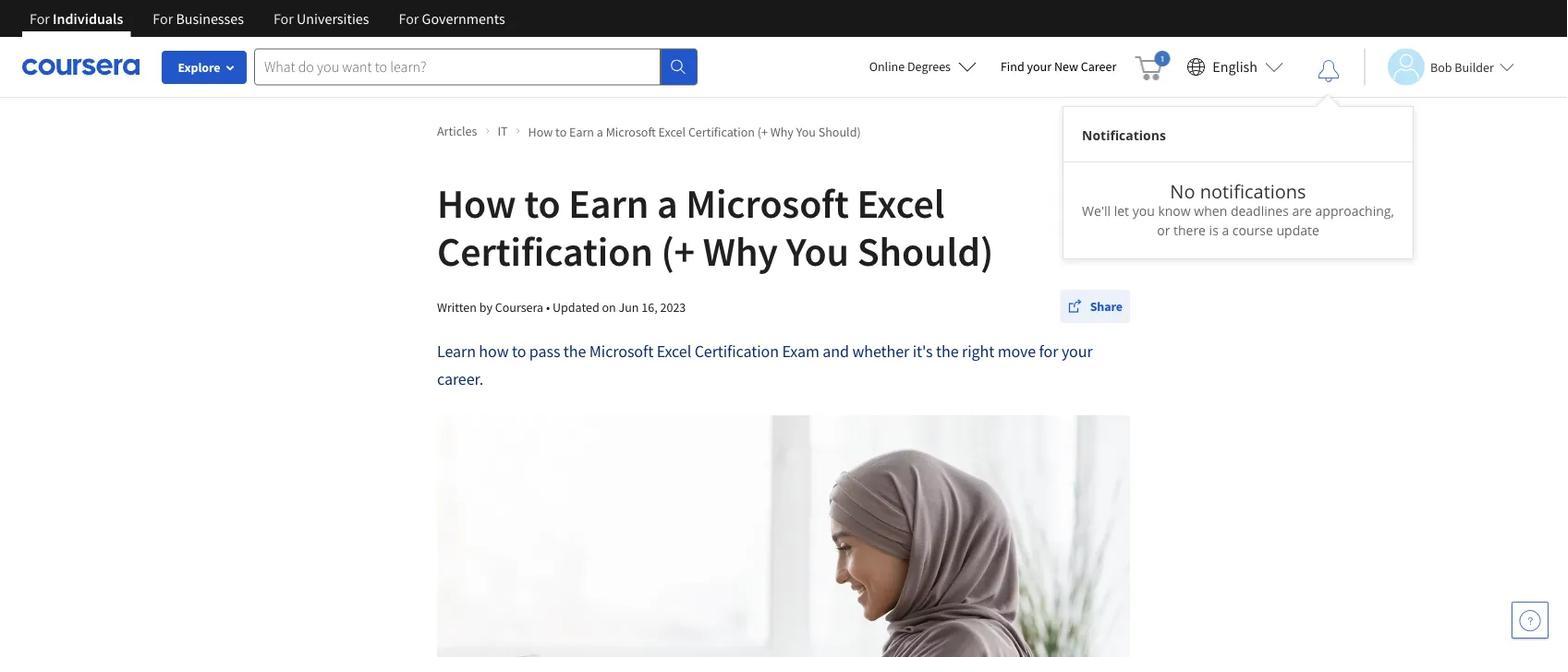 Task type: vqa. For each thing, say whether or not it's contained in the screenshot.
WHILE
no



Task type: describe. For each thing, give the bounding box(es) containing it.
excel inside breadcrumbs navigation
[[658, 123, 686, 140]]

degrees
[[907, 58, 951, 75]]

your inside learn how to pass the microsoft excel certification exam and whether it's the right move for your career.
[[1062, 341, 1093, 362]]

explore button
[[162, 51, 247, 84]]

bob
[[1430, 59, 1452, 75]]

how
[[479, 341, 509, 362]]

explore
[[178, 59, 220, 76]]

pass
[[529, 341, 560, 362]]

a inside navigation
[[597, 123, 603, 140]]

builder
[[1455, 59, 1494, 75]]

articles
[[437, 123, 477, 140]]

1 vertical spatial earn
[[569, 177, 649, 229]]

businesses
[[176, 9, 244, 28]]

[featured image] a woman studies for her microsoft excel certification on her laptop. image
[[437, 416, 1130, 658]]

bob builder button
[[1364, 49, 1514, 85]]

microsoft inside learn how to pass the microsoft excel certification exam and whether it's the right move for your career.
[[589, 341, 653, 362]]

2 the from the left
[[936, 341, 959, 362]]

for for individuals
[[30, 9, 50, 28]]

how inside breadcrumbs navigation
[[528, 123, 553, 140]]

or
[[1157, 222, 1170, 239]]

why inside breadcrumbs navigation
[[770, 123, 794, 140]]

coursera image
[[22, 52, 140, 82]]

What do you want to learn? text field
[[254, 49, 661, 85]]

english button
[[1179, 37, 1291, 97]]

to inside breadcrumbs navigation
[[555, 123, 567, 140]]

it
[[498, 123, 508, 140]]

when
[[1194, 202, 1227, 220]]

course
[[1233, 222, 1273, 239]]

microsoft inside breadcrumbs navigation
[[606, 123, 656, 140]]

coursera
[[495, 299, 543, 316]]

1 vertical spatial how to earn a microsoft excel certification (+ why you should)
[[437, 177, 993, 277]]

for universities
[[273, 9, 369, 28]]

1 vertical spatial why
[[703, 225, 778, 277]]

universities
[[297, 9, 369, 28]]

earn inside breadcrumbs navigation
[[569, 123, 594, 140]]

should) inside breadcrumbs navigation
[[819, 123, 861, 140]]

is
[[1209, 222, 1219, 239]]

deadlines
[[1231, 202, 1289, 220]]

it's
[[913, 341, 933, 362]]

1 vertical spatial certification
[[437, 225, 653, 277]]

exam
[[782, 341, 819, 362]]

english
[[1213, 58, 1258, 76]]

your inside 'link'
[[1027, 58, 1052, 75]]

know
[[1158, 202, 1191, 220]]

new
[[1054, 58, 1078, 75]]

individuals
[[53, 9, 123, 28]]

notifications
[[1200, 178, 1306, 204]]

share
[[1090, 298, 1123, 315]]

certification inside learn how to pass the microsoft excel certification exam and whether it's the right move for your career.
[[695, 341, 779, 362]]

update
[[1277, 222, 1319, 239]]

online degrees
[[869, 58, 951, 75]]

for for businesses
[[153, 9, 173, 28]]

and
[[823, 341, 849, 362]]

you
[[1133, 202, 1155, 220]]

notifications no notifications we'll let you know when deadlines are approaching, or there is a course update
[[1082, 126, 1394, 239]]

career.
[[437, 369, 483, 390]]

we'll
[[1082, 202, 1111, 220]]

approaching,
[[1315, 202, 1394, 220]]

1 horizontal spatial a
[[657, 177, 678, 229]]

excel inside "how to earn a microsoft excel certification (+ why you should)"
[[857, 177, 945, 229]]

1 vertical spatial to
[[524, 177, 560, 229]]

updated
[[553, 299, 599, 316]]

right
[[962, 341, 994, 362]]

on
[[602, 299, 616, 316]]



Task type: locate. For each thing, give the bounding box(es) containing it.
shopping cart: 1 item image
[[1135, 51, 1170, 80]]

for for universities
[[273, 9, 294, 28]]

for for governments
[[399, 9, 419, 28]]

0 vertical spatial how
[[528, 123, 553, 140]]

whether
[[852, 341, 910, 362]]

career
[[1081, 58, 1117, 75]]

your right find
[[1027, 58, 1052, 75]]

to inside learn how to pass the microsoft excel certification exam and whether it's the right move for your career.
[[512, 341, 526, 362]]

help center image
[[1519, 610, 1541, 632]]

move
[[998, 341, 1036, 362]]

for left "individuals"
[[30, 9, 50, 28]]

for left governments at top left
[[399, 9, 419, 28]]

1 vertical spatial should)
[[857, 225, 993, 277]]

2 for from the left
[[153, 9, 173, 28]]

learn
[[437, 341, 476, 362]]

find your new career
[[1001, 58, 1117, 75]]

0 vertical spatial microsoft
[[606, 123, 656, 140]]

1 vertical spatial how
[[437, 177, 516, 229]]

share button
[[1061, 290, 1130, 323], [1061, 290, 1130, 323]]

bob builder
[[1430, 59, 1494, 75]]

a
[[597, 123, 603, 140], [657, 177, 678, 229], [1222, 222, 1229, 239]]

excel inside learn how to pass the microsoft excel certification exam and whether it's the right move for your career.
[[657, 341, 691, 362]]

microsoft
[[606, 123, 656, 140], [686, 177, 849, 229], [589, 341, 653, 362]]

0 horizontal spatial a
[[597, 123, 603, 140]]

16,
[[642, 299, 658, 316]]

earn
[[569, 123, 594, 140], [569, 177, 649, 229]]

you
[[796, 123, 816, 140], [786, 225, 849, 277]]

0 vertical spatial your
[[1027, 58, 1052, 75]]

0 vertical spatial certification
[[688, 123, 755, 140]]

for left businesses
[[153, 9, 173, 28]]

there
[[1174, 222, 1206, 239]]

your right for
[[1062, 341, 1093, 362]]

1 horizontal spatial how
[[528, 123, 553, 140]]

0 vertical spatial to
[[555, 123, 567, 140]]

certification
[[688, 123, 755, 140], [437, 225, 653, 277], [695, 341, 779, 362]]

0 horizontal spatial (+
[[661, 225, 695, 277]]

0 vertical spatial (+
[[757, 123, 768, 140]]

no
[[1170, 178, 1195, 204]]

1 horizontal spatial the
[[936, 341, 959, 362]]

written
[[437, 299, 477, 316]]

jun
[[619, 299, 639, 316]]

how right it link
[[528, 123, 553, 140]]

for governments
[[399, 9, 505, 28]]

notifications
[[1082, 126, 1166, 144]]

written by coursera • updated on jun 16, 2023
[[437, 299, 686, 316]]

2 vertical spatial microsoft
[[589, 341, 653, 362]]

0 horizontal spatial your
[[1027, 58, 1052, 75]]

find your new career link
[[991, 55, 1126, 79]]

1 horizontal spatial your
[[1062, 341, 1093, 362]]

1 vertical spatial you
[[786, 225, 849, 277]]

0 vertical spatial earn
[[569, 123, 594, 140]]

a inside notifications no notifications we'll let you know when deadlines are approaching, or there is a course update
[[1222, 222, 1229, 239]]

by
[[479, 299, 492, 316]]

should) inside "how to earn a microsoft excel certification (+ why you should)"
[[857, 225, 993, 277]]

•
[[546, 299, 550, 316]]

excel
[[658, 123, 686, 140], [857, 177, 945, 229], [657, 341, 691, 362]]

1 vertical spatial microsoft
[[686, 177, 849, 229]]

let
[[1114, 202, 1129, 220]]

1 the from the left
[[564, 341, 586, 362]]

how down "articles" link
[[437, 177, 516, 229]]

(+ inside breadcrumbs navigation
[[757, 123, 768, 140]]

the right it's
[[936, 341, 959, 362]]

online degrees button
[[854, 46, 991, 87]]

you inside breadcrumbs navigation
[[796, 123, 816, 140]]

for
[[1039, 341, 1058, 362]]

0 vertical spatial why
[[770, 123, 794, 140]]

2 vertical spatial to
[[512, 341, 526, 362]]

1 vertical spatial excel
[[857, 177, 945, 229]]

how to earn a microsoft excel certification (+ why you should) inside breadcrumbs navigation
[[528, 123, 861, 140]]

articles link
[[437, 122, 490, 141]]

0 horizontal spatial the
[[564, 341, 586, 362]]

for
[[30, 9, 50, 28], [153, 9, 173, 28], [273, 9, 294, 28], [399, 9, 419, 28]]

(+ inside "how to earn a microsoft excel certification (+ why you should)"
[[661, 225, 695, 277]]

hide notifications image
[[1318, 60, 1340, 82]]

0 vertical spatial how to earn a microsoft excel certification (+ why you should)
[[528, 123, 861, 140]]

are
[[1292, 202, 1312, 220]]

None search field
[[254, 49, 698, 85]]

online
[[869, 58, 905, 75]]

0 vertical spatial should)
[[819, 123, 861, 140]]

you inside "how to earn a microsoft excel certification (+ why you should)"
[[786, 225, 849, 277]]

why
[[770, 123, 794, 140], [703, 225, 778, 277]]

certification inside breadcrumbs navigation
[[688, 123, 755, 140]]

3 for from the left
[[273, 9, 294, 28]]

should)
[[819, 123, 861, 140], [857, 225, 993, 277]]

governments
[[422, 9, 505, 28]]

how to earn a microsoft excel certification (+ why you should)
[[528, 123, 861, 140], [437, 177, 993, 277]]

the
[[564, 341, 586, 362], [936, 341, 959, 362]]

learn how to pass the microsoft excel certification exam and whether it's the right move for your career.
[[437, 341, 1093, 390]]

banner navigation
[[15, 0, 520, 37]]

4 for from the left
[[399, 9, 419, 28]]

how
[[528, 123, 553, 140], [437, 177, 516, 229]]

2 vertical spatial certification
[[695, 341, 779, 362]]

1 horizontal spatial (+
[[757, 123, 768, 140]]

breadcrumbs navigation
[[433, 117, 1134, 145]]

2 vertical spatial excel
[[657, 341, 691, 362]]

0 vertical spatial excel
[[658, 123, 686, 140]]

find
[[1001, 58, 1025, 75]]

(+
[[757, 123, 768, 140], [661, 225, 695, 277]]

0 horizontal spatial how
[[437, 177, 516, 229]]

it link
[[498, 122, 521, 141]]

0 vertical spatial you
[[796, 123, 816, 140]]

your
[[1027, 58, 1052, 75], [1062, 341, 1093, 362]]

2 horizontal spatial a
[[1222, 222, 1229, 239]]

for individuals
[[30, 9, 123, 28]]

1 vertical spatial your
[[1062, 341, 1093, 362]]

the right "pass"
[[564, 341, 586, 362]]

1 vertical spatial (+
[[661, 225, 695, 277]]

for businesses
[[153, 9, 244, 28]]

to
[[555, 123, 567, 140], [524, 177, 560, 229], [512, 341, 526, 362]]

1 for from the left
[[30, 9, 50, 28]]

2023
[[660, 299, 686, 316]]

for left universities
[[273, 9, 294, 28]]



